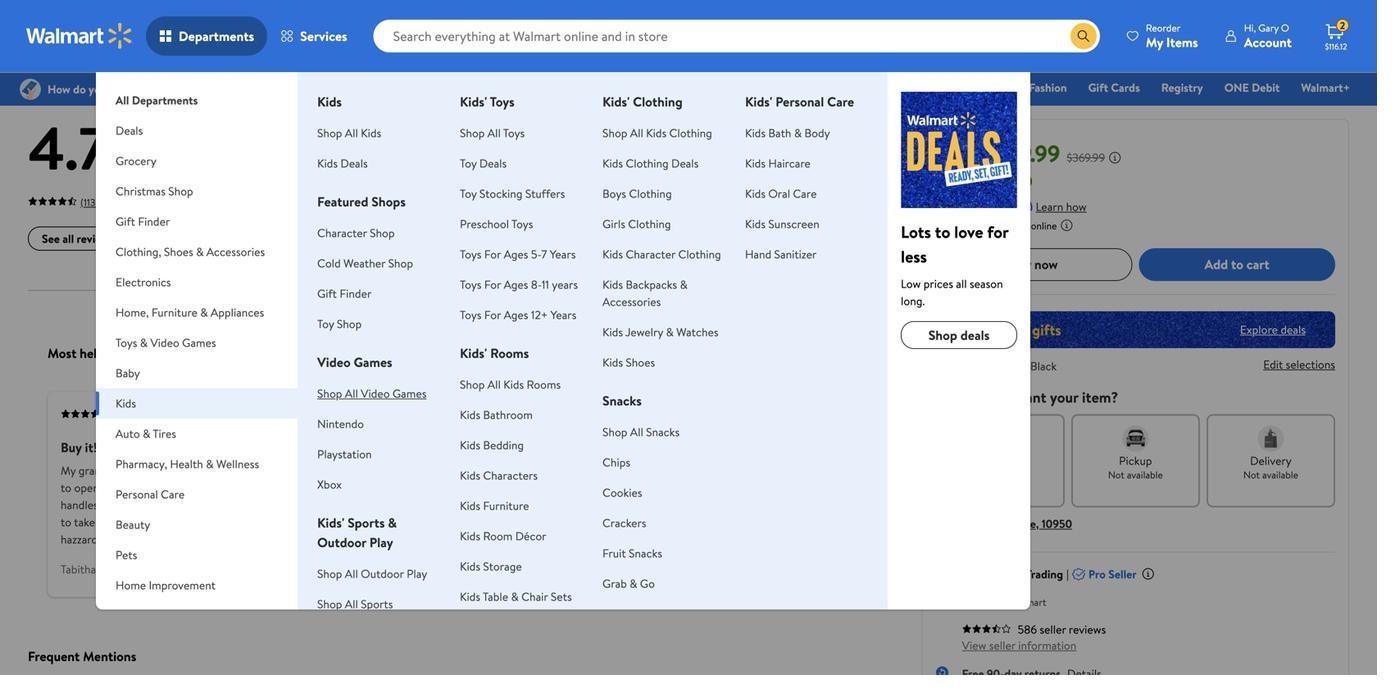 Task type: vqa. For each thing, say whether or not it's contained in the screenshot.
Video
yes



Task type: describe. For each thing, give the bounding box(es) containing it.
1 horizontal spatial it!!!!
[[155, 463, 175, 479]]

beauty button
[[96, 510, 298, 540]]

to left see
[[144, 497, 155, 513]]

personal inside dropdown button
[[116, 487, 158, 503]]

& left go
[[630, 576, 637, 592]]

the right is
[[328, 463, 345, 479]]

reviews for 586 seller reviews
[[1069, 622, 1106, 638]]

disappointed.
[[694, 497, 760, 513]]

progress bar for 974
[[523, 125, 871, 129]]

& down the "home,"
[[140, 335, 148, 351]]

shop all video games
[[317, 386, 427, 402]]

clothing, shoes & accessories
[[116, 244, 265, 260]]

0 vertical spatial snacks
[[603, 392, 642, 410]]

edit
[[1264, 357, 1283, 373]]

chair
[[522, 589, 548, 605]]

awkward
[[275, 497, 317, 513]]

1 vertical spatial outdoor
[[361, 566, 404, 582]]

games for all
[[393, 386, 427, 402]]

kids' for kids' rooms
[[460, 344, 487, 362]]

kids for kids jewelry & watches
[[603, 324, 623, 340]]

not
[[621, 439, 641, 457]]

kids' for kids' sports & outdoor play
[[317, 514, 345, 532]]

gary
[[1259, 21, 1279, 35]]

had inside fun truck but not well built my 2 year old absolutely loved this chevy truck! he drove every chance he had for a whole month! then the drive motor on the wheels went out and he was so disappointed.  i started researching and that seems to be a common problem with it so we decided to return.
[[594, 480, 611, 496]]

play inside kids' sports & outdoor play
[[370, 534, 393, 552]]

weather
[[344, 255, 386, 271]]

for for toys for ages 5-7 years
[[484, 246, 501, 262]]

all for kids' rooms
[[488, 377, 501, 393]]

55
[[878, 137, 891, 153]]

built
[[669, 439, 696, 457]]

2 day from the left
[[485, 9, 500, 23]]

kids for kids oral care
[[745, 186, 766, 202]]

gift finder link for christmas
[[651, 79, 721, 96]]

toy for topmost toy shop link
[[912, 80, 928, 96]]

0 horizontal spatial a
[[179, 231, 184, 247]]

& right table
[[511, 589, 519, 605]]

1 horizontal spatial in
[[293, 515, 301, 531]]

and up awkward
[[273, 480, 291, 496]]

available for delivery
[[1263, 468, 1299, 482]]

sports inside kids' sports & outdoor play
[[348, 514, 385, 532]]

to down researching
[[851, 515, 862, 531]]

intent image for delivery image
[[1258, 426, 1284, 452]]

for for toys for ages 12+ years
[[484, 307, 501, 323]]

gift finder inside dropdown button
[[116, 214, 170, 230]]

storage
[[483, 559, 522, 575]]

toys up toys for ages 5-7 years
[[512, 216, 533, 232]]

crackers
[[603, 515, 647, 531]]

patio & garden
[[116, 608, 191, 624]]

kids haircare link
[[745, 155, 811, 171]]

toy deals link
[[460, 155, 507, 171]]

2 3+ day shipping from the left
[[472, 9, 537, 23]]

walmart+ link
[[1294, 79, 1358, 96]]

than
[[177, 532, 199, 548]]

gift cards link
[[1081, 79, 1148, 96]]

all down shop all outdoor play link
[[345, 596, 358, 612]]

deals down the shop all kids
[[341, 155, 368, 171]]

nintendo link
[[317, 416, 364, 432]]

toys inside toys & video games dropdown button
[[116, 335, 137, 351]]

shop inside dropdown button
[[168, 183, 193, 199]]

gift finder for grocery & essentials
[[658, 80, 714, 96]]

21 inside button
[[1022, 468, 1031, 482]]

selections
[[1286, 357, 1336, 373]]

clothing for girls clothing
[[628, 216, 671, 232]]

characters
[[483, 468, 538, 484]]

1 horizontal spatial 5
[[470, 119, 476, 135]]

most for most helpful negative review
[[528, 345, 556, 363]]

he inside buy it!!!! my grandson loves it!!!! the only thing wrong with it is the handles to open the door. my grandson can't get in and out of it. they handles are hard to see and they are insane awkward place. we had to take one of the windows off so he could get in it duke's of hazzard style! lol other than that it runs great and look!!!!!
[[228, 515, 240, 531]]

out inside buy it!!!! my grandson loves it!!!! the only thing wrong with it is the handles to open the door. my grandson can't get in and out of it. they handles are hard to see and they are insane awkward place. we had to take one of the windows off so he could get in it duke's of hazzard style! lol other than that it runs great and look!!!!!
[[294, 480, 310, 496]]

& right bath
[[794, 125, 802, 141]]

kids for kids furniture
[[460, 498, 480, 514]]

0 horizontal spatial in
[[261, 480, 270, 496]]

0 horizontal spatial get
[[242, 480, 259, 496]]

it left is
[[308, 463, 315, 479]]

electronics button
[[96, 267, 298, 298]]

reviews for see all reviews
[[77, 231, 114, 247]]

$116.12
[[1325, 41, 1347, 52]]

girls clothing
[[603, 216, 671, 232]]

2 verified from the left
[[596, 407, 630, 421]]

kids for kids bath & body
[[745, 125, 766, 141]]

out inside fun truck but not well built my 2 year old absolutely loved this chevy truck! he drove every chance he had for a whole month! then the drive motor on the wheels went out and he was so disappointed.  i started researching and that seems to be a common problem with it so we decided to return.
[[604, 497, 621, 513]]

up to sixty percent off deals. shop now. image
[[936, 311, 1336, 348]]

purchased
[[985, 219, 1029, 233]]

2 horizontal spatial so
[[779, 515, 790, 531]]

shoes for clothing,
[[164, 244, 193, 260]]

kids clothing deals link
[[603, 155, 699, 171]]

of inside 4.7 out of 5
[[145, 149, 164, 176]]

kids image
[[901, 92, 1018, 208]]

gift finder link for toy
[[317, 286, 372, 302]]

all for kids' sports & outdoor play
[[345, 566, 358, 582]]

of left the it. on the left bottom of page
[[313, 480, 324, 496]]

most for most helpful positive review
[[48, 345, 77, 363]]

kids for kids clothing deals
[[603, 155, 623, 171]]

low
[[901, 276, 921, 292]]

1 vertical spatial get
[[273, 515, 290, 531]]

kids oral care
[[745, 186, 817, 202]]

kids clothing deals
[[603, 155, 699, 171]]

2 shipping from the left
[[502, 9, 537, 23]]

$18/mo
[[936, 199, 973, 215]]

clothing up kids clothing deals at the top of the page
[[669, 125, 712, 141]]

1 3+ from the left
[[253, 9, 264, 23]]

grocery for grocery
[[116, 153, 157, 169]]

hazzard
[[61, 532, 98, 548]]

stars for 5 stars
[[479, 119, 503, 135]]

kids for kids room décor
[[460, 528, 480, 544]]

clothing left hand
[[678, 246, 721, 262]]

1 horizontal spatial reviews
[[116, 61, 180, 88]]

(1136 reviews) link
[[28, 192, 138, 210]]

the right open
[[102, 480, 118, 496]]

to inside add to cart button
[[1231, 255, 1244, 273]]

of right one
[[119, 515, 130, 531]]

all for kids
[[345, 125, 358, 141]]

& right the jewelry
[[666, 324, 674, 340]]

learn more about strikethrough prices image
[[1109, 151, 1122, 164]]

with inside fun truck but not well built my 2 year old absolutely loved this chevy truck! he drove every chance he had for a whole month! then the drive motor on the wheels went out and he was so disappointed.  i started researching and that seems to be a common problem with it so we decided to return.
[[745, 515, 766, 531]]

0 vertical spatial years
[[550, 246, 576, 262]]

black
[[1031, 358, 1057, 374]]

sunscreen
[[769, 216, 820, 232]]

monroe, 10950
[[997, 516, 1072, 532]]

go
[[640, 576, 655, 592]]

the right the on
[[833, 480, 849, 496]]

lots
[[901, 221, 931, 244]]

finder for grocery & essentials
[[681, 80, 714, 96]]

my up open
[[61, 463, 76, 479]]

1 horizontal spatial video
[[317, 353, 351, 371]]

kids shoes
[[603, 355, 655, 371]]

1 vertical spatial years
[[551, 307, 577, 323]]

all inside lots to love for less low prices all season long.
[[956, 276, 967, 292]]

positive
[[123, 345, 168, 363]]

cookies link
[[603, 485, 642, 501]]

deals up the 5 stars at the top left of the page
[[486, 80, 514, 96]]

0 vertical spatial 21
[[879, 173, 889, 189]]

items
[[1167, 33, 1198, 51]]

kids furniture
[[460, 498, 529, 514]]

reorder
[[1146, 21, 1181, 35]]

old
[[591, 463, 607, 479]]

all departments
[[116, 92, 198, 108]]

grocery for grocery & essentials
[[535, 80, 575, 96]]

gift finder button
[[96, 207, 298, 237]]

shop all sports link
[[317, 596, 393, 612]]

2 horizontal spatial a
[[646, 515, 652, 531]]

1 horizontal spatial personal
[[776, 93, 824, 111]]

1 verified from the left
[[116, 407, 150, 421]]

featured
[[317, 193, 368, 211]]

kids jewelry & watches link
[[603, 324, 719, 340]]

deals up 2 stars
[[480, 155, 507, 171]]

all inside "link"
[[116, 92, 129, 108]]

of down we
[[347, 515, 358, 531]]

care for kids' personal care
[[827, 93, 854, 111]]

whole
[[640, 480, 669, 496]]

2 verified purchase from the left
[[596, 407, 672, 421]]

1 horizontal spatial so
[[680, 497, 691, 513]]

kids for kids haircare
[[745, 155, 766, 171]]

2 horizontal spatial he
[[645, 497, 657, 513]]

& down departments popup button
[[185, 61, 198, 88]]

to left take
[[61, 515, 71, 531]]

baby button
[[96, 358, 298, 389]]

video for &
[[150, 335, 179, 351]]

walmart+
[[1301, 80, 1350, 96]]

toys up kids' rooms
[[460, 307, 482, 323]]

1 purchase from the left
[[153, 407, 192, 421]]

care for kids oral care
[[793, 186, 817, 202]]

stars for 4 stars
[[480, 137, 503, 153]]

christmas for christmas shop dropdown button
[[116, 183, 166, 199]]

do
[[969, 387, 985, 408]]

1 vertical spatial games
[[354, 353, 392, 371]]

auto & tires button
[[96, 419, 298, 449]]

see
[[42, 231, 60, 247]]

personal care
[[116, 487, 185, 503]]

kids' for kids' clothing
[[603, 93, 630, 111]]

clothing for boys clothing
[[629, 186, 672, 202]]

all for snacks
[[630, 424, 643, 440]]

kids button
[[96, 389, 298, 419]]

place.
[[320, 497, 349, 513]]

arrives dec 21
[[970, 468, 1031, 482]]

kids table & chair sets link
[[460, 589, 572, 605]]

legal information image
[[1060, 219, 1074, 232]]

& down electronics dropdown button
[[200, 305, 208, 321]]

arrives dec 21 button
[[936, 414, 1065, 508]]

1 product group from the left
[[31, 0, 227, 33]]

1 vertical spatial snacks
[[646, 424, 680, 440]]

year
[[567, 463, 589, 479]]

1 horizontal spatial handles
[[347, 463, 385, 479]]

kids character clothing
[[603, 246, 721, 262]]

patio & garden button
[[96, 601, 298, 631]]

crackers link
[[603, 515, 647, 531]]

deals down the shop all kids clothing link
[[671, 155, 699, 171]]

1 vertical spatial sports
[[361, 596, 393, 612]]

electronics link
[[827, 79, 898, 96]]

kids deals
[[317, 155, 368, 171]]

it down awkward
[[304, 515, 311, 531]]

nintendo
[[317, 416, 364, 432]]

& right the patio
[[144, 608, 152, 624]]

1 vertical spatial rooms
[[527, 377, 561, 393]]

the right then
[[737, 480, 754, 496]]

body
[[805, 125, 830, 141]]

vs
[[455, 391, 475, 414]]

1 vertical spatial play
[[407, 566, 427, 582]]

kids character clothing link
[[603, 246, 721, 262]]

walmart image
[[26, 23, 133, 49]]

look!!!!!
[[308, 532, 346, 548]]

& inside kids backpacks & accessories
[[680, 277, 688, 293]]

home for home
[[978, 80, 1008, 96]]

christmas shop for christmas shop dropdown button
[[116, 183, 193, 199]]

1 vertical spatial character
[[626, 246, 676, 262]]

progress bar for 47
[[523, 198, 871, 201]]

accessories for kids backpacks & accessories
[[603, 294, 661, 310]]

buy for buy it!!!! my grandson loves it!!!! the only thing wrong with it is the handles to open the door. my grandson can't get in and out of it. they handles are hard to see and they are insane awkward place. we had to take one of the windows off so he could get in it duke's of hazzard style! lol other than that it runs great and look!!!!!
[[61, 439, 82, 457]]

less
[[901, 245, 927, 268]]

& left essentials
[[578, 80, 585, 96]]

& left the tires on the bottom left of page
[[143, 426, 150, 442]]

1 vertical spatial a
[[631, 480, 637, 496]]

patio
[[116, 608, 141, 624]]

for inside fun truck but not well built my 2 year old absolutely loved this chevy truck! he drove every chance he had for a whole month! then the drive motor on the wheels went out and he was so disappointed.  i started researching and that seems to be a common problem with it so we decided to return.
[[614, 480, 629, 496]]

hand
[[745, 246, 772, 262]]

went
[[577, 497, 602, 513]]

and up return.
[[541, 515, 559, 531]]

progress bar for 39
[[523, 162, 871, 165]]

kids deals link
[[317, 155, 368, 171]]

toys down toys for ages 5-7 years link
[[460, 277, 482, 293]]

ages for 12+
[[504, 307, 528, 323]]

furniture for home,
[[152, 305, 198, 321]]

& right nuts
[[629, 606, 637, 622]]

and up be
[[624, 497, 642, 513]]

only
[[199, 463, 219, 479]]

2 vertical spatial snacks
[[629, 546, 662, 562]]

for inside lots to love for less low prices all season long.
[[987, 221, 1009, 244]]

home for home improvement
[[116, 578, 146, 594]]

kids for kids bedding
[[460, 437, 480, 453]]

every
[[827, 463, 854, 479]]

2 purchase from the left
[[633, 407, 672, 421]]

monroe,
[[997, 516, 1039, 532]]

my up see
[[149, 480, 164, 496]]

stars for 3 stars
[[479, 155, 502, 171]]

gift left the cards
[[1088, 80, 1109, 96]]

review for most helpful positive review
[[171, 345, 208, 363]]

helpful for negative
[[560, 345, 600, 363]]

christmas shop button
[[96, 176, 298, 207]]

toys & video games button
[[96, 328, 298, 358]]

researching
[[807, 497, 864, 513]]

my inside fun truck but not well built my 2 year old absolutely loved this chevy truck! he drove every chance he had for a whole month! then the drive motor on the wheels went out and he was so disappointed.  i started researching and that seems to be a common problem with it so we decided to return.
[[541, 463, 556, 479]]

to left open
[[61, 480, 71, 496]]

tires
[[153, 426, 176, 442]]

kids backpacks & accessories
[[603, 277, 688, 310]]

christmas shop for christmas shop link at the top of page
[[735, 80, 813, 96]]

gift down cold
[[317, 286, 337, 302]]



Task type: locate. For each thing, give the bounding box(es) containing it.
stars for 2 stars
[[479, 173, 502, 189]]

0 vertical spatial toy shop link
[[904, 79, 964, 96]]

so right was
[[680, 497, 691, 513]]

2 horizontal spatial care
[[827, 93, 854, 111]]

0 horizontal spatial seller
[[989, 638, 1016, 654]]

cold weather shop
[[317, 255, 413, 271]]

see
[[158, 497, 174, 513]]

verified purchase
[[116, 407, 192, 421], [596, 407, 672, 421]]

with inside buy it!!!! my grandson loves it!!!! the only thing wrong with it is the handles to open the door. my grandson can't get in and out of it. they handles are hard to see and they are insane awkward place. we had to take one of the windows off so he could get in it duke's of hazzard style! lol other than that it runs great and look!!!!!
[[284, 463, 306, 479]]

with left is
[[284, 463, 306, 479]]

kids for kids shoes
[[603, 355, 623, 371]]

kids' inside kids' sports & outdoor play
[[317, 514, 345, 532]]

character up backpacks
[[626, 246, 676, 262]]

it!!!! left auto
[[85, 439, 109, 457]]

christmas inside dropdown button
[[116, 183, 166, 199]]

2 ages from the top
[[504, 277, 528, 293]]

they
[[338, 480, 362, 496]]

product group up christmas shop link at the top of page
[[687, 0, 883, 33]]

1 ages from the top
[[504, 246, 528, 262]]

accessories inside dropdown button
[[206, 244, 265, 260]]

reviews down the "pro"
[[1069, 622, 1106, 638]]

playstation
[[317, 446, 372, 462]]

boys clothing
[[603, 186, 672, 202]]

fruit snacks
[[603, 546, 662, 562]]

0 vertical spatial gift finder
[[658, 80, 714, 96]]

clothing up kids character clothing link
[[628, 216, 671, 232]]

frequent mentions
[[28, 648, 136, 666]]

2 3+ from the left
[[472, 9, 483, 23]]

girls clothing link
[[603, 216, 671, 232]]

years right 7
[[550, 246, 576, 262]]

& down the gift finder dropdown button
[[196, 244, 204, 260]]

christmas
[[735, 80, 785, 96], [116, 183, 166, 199]]

0 vertical spatial he
[[579, 480, 591, 496]]

& right backpacks
[[680, 277, 688, 293]]

1 horizontal spatial for
[[987, 221, 1009, 244]]

hand sanitizer
[[745, 246, 817, 262]]

to left be
[[618, 515, 628, 531]]

games up the shop all video games link
[[354, 353, 392, 371]]

toys right the 5 stars at the top left of the page
[[503, 125, 525, 141]]

1 horizontal spatial product group
[[687, 0, 883, 33]]

kids' up shop all kids clothing
[[603, 93, 630, 111]]

health
[[170, 456, 203, 472]]

kids for kids table & chair sets
[[460, 589, 480, 605]]

but
[[598, 439, 618, 457]]

1 horizontal spatial home
[[978, 80, 1008, 96]]

2 stars
[[470, 173, 502, 189]]

fruit
[[603, 546, 626, 562]]

0 horizontal spatial christmas
[[116, 183, 166, 199]]

0 horizontal spatial it!!!!
[[85, 439, 109, 457]]

furniture inside dropdown button
[[152, 305, 198, 321]]

kids' for kids' toys
[[460, 93, 487, 111]]

2 down the 3
[[470, 173, 476, 189]]

0 horizontal spatial shipping
[[284, 9, 319, 23]]

learn how
[[1036, 199, 1087, 215]]

1 vertical spatial gift finder
[[116, 214, 170, 230]]

toy shop left home link
[[912, 80, 956, 96]]

1 horizontal spatial toy shop
[[912, 80, 956, 96]]

character down featured at the left top of page
[[317, 225, 367, 241]]

kids for kids character clothing
[[603, 246, 623, 262]]

character shop link
[[317, 225, 395, 241]]

0 horizontal spatial grocery
[[116, 153, 157, 169]]

Walmart Site-Wide search field
[[374, 20, 1100, 52]]

2 product group from the left
[[687, 0, 883, 33]]

that down off
[[202, 532, 222, 548]]

1 horizontal spatial character
[[626, 246, 676, 262]]

stars right the 3
[[479, 155, 502, 171]]

0 vertical spatial finder
[[681, 80, 714, 96]]

toys up the 5 stars at the top left of the page
[[490, 93, 515, 111]]

shop all toys link
[[460, 125, 525, 141]]

1 horizontal spatial gift finder link
[[651, 79, 721, 96]]

month!
[[672, 480, 708, 496]]

departments inside "link"
[[132, 92, 198, 108]]

toy down 4 at the left top of the page
[[460, 155, 477, 171]]

so
[[680, 497, 691, 513], [214, 515, 226, 531], [779, 515, 790, 531]]

kids inside dropdown button
[[116, 396, 136, 412]]

my
[[1146, 33, 1163, 51], [61, 463, 76, 479], [541, 463, 556, 479], [149, 480, 164, 496]]

out up crackers
[[604, 497, 621, 513]]

2 horizontal spatial video
[[361, 386, 390, 402]]

price when purchased online
[[936, 219, 1057, 233]]

all for video games
[[345, 386, 358, 402]]

1 vertical spatial christmas shop
[[116, 183, 193, 199]]

3+ up deals link
[[472, 9, 483, 23]]

2 inside fun truck but not well built my 2 year old absolutely loved this chevy truck! he drove every chance he had for a whole month! then the drive motor on the wheels went out and he was so disappointed.  i started researching and that seems to be a common problem with it so we decided to return.
[[559, 463, 565, 479]]

furniture for kids
[[483, 498, 529, 514]]

buy up open
[[61, 439, 82, 457]]

clothing down kids clothing deals link at the top of page
[[629, 186, 672, 202]]

kids characters link
[[460, 468, 538, 484]]

care up body
[[827, 93, 854, 111]]

buy now button
[[936, 248, 1133, 281]]

2 are from the left
[[222, 497, 238, 513]]

chevy
[[713, 463, 744, 479]]

care right oral
[[793, 186, 817, 202]]

toy right 'electronics' link
[[912, 80, 928, 96]]

grocery & essentials
[[535, 80, 637, 96]]

0 horizontal spatial toy shop link
[[317, 316, 362, 332]]

1 verified purchase from the left
[[116, 407, 192, 421]]

all down kids' clothing
[[630, 125, 643, 141]]

kids for kids dropdown button
[[116, 396, 136, 412]]

available inside pickup not available
[[1127, 468, 1163, 482]]

0 vertical spatial handles
[[347, 463, 385, 479]]

seller for view
[[989, 638, 1016, 654]]

verified purchase up "auto & tires"
[[116, 407, 192, 421]]

buy for buy now
[[1010, 255, 1031, 273]]

helpful up baby
[[80, 345, 120, 363]]

kids' personal care
[[745, 93, 854, 111]]

3+ left services dropdown button
[[253, 9, 264, 23]]

0 vertical spatial outdoor
[[317, 534, 366, 552]]

1 are from the left
[[101, 497, 117, 513]]

grandson down "the"
[[167, 480, 213, 496]]

clothing, shoes & accessories button
[[96, 237, 298, 267]]

finder for cold weather shop
[[340, 286, 372, 302]]

shop all video games link
[[317, 386, 427, 402]]

ages for 8-
[[504, 277, 528, 293]]

electronics down clothing, in the left top of the page
[[116, 274, 171, 290]]

0 vertical spatial it!!!!
[[85, 439, 109, 457]]

pets
[[116, 547, 137, 563]]

registry
[[1162, 80, 1203, 96]]

2 for 2
[[1340, 19, 1346, 33]]

3+ day shipping up the services
[[253, 9, 319, 23]]

helpful left negative
[[560, 345, 600, 363]]

all inside see all reviews link
[[63, 231, 74, 247]]

kids for kids storage
[[460, 559, 480, 575]]

1 vertical spatial care
[[793, 186, 817, 202]]

not inside delivery not available
[[1244, 468, 1260, 482]]

electronics for 'electronics' link
[[835, 80, 890, 96]]

for for toys for ages 8-11 years
[[484, 277, 501, 293]]

was
[[659, 497, 678, 513]]

hand sanitizer link
[[745, 246, 817, 262]]

truck!
[[746, 463, 776, 479]]

video games
[[317, 353, 392, 371]]

seller for 586
[[1040, 622, 1066, 638]]

0 horizontal spatial video
[[150, 335, 179, 351]]

0 vertical spatial care
[[827, 93, 854, 111]]

finder down weather
[[340, 286, 372, 302]]

with up price when purchased online
[[975, 199, 997, 215]]

delivery
[[1250, 453, 1292, 469]]

2 vertical spatial ages
[[504, 307, 528, 323]]

1 vertical spatial finder
[[138, 214, 170, 230]]

0 horizontal spatial not
[[1108, 468, 1125, 482]]

christmas shop up write at the top of page
[[116, 183, 193, 199]]

video up the shop all video games link
[[317, 353, 351, 371]]

now $189.99
[[936, 137, 1060, 169]]

toy for the toy deals link
[[460, 155, 477, 171]]

1 vertical spatial christmas
[[116, 183, 166, 199]]

snacks up go
[[629, 546, 662, 562]]

not inside pickup not available
[[1108, 468, 1125, 482]]

games inside dropdown button
[[182, 335, 216, 351]]

0 vertical spatial get
[[242, 480, 259, 496]]

handles up they at bottom
[[347, 463, 385, 479]]

grab & go
[[603, 576, 655, 592]]

home left fashion link
[[978, 80, 1008, 96]]

are down can't
[[222, 497, 238, 513]]

1 horizontal spatial 3+
[[472, 9, 483, 23]]

1 horizontal spatial all
[[956, 276, 967, 292]]

wheels
[[541, 497, 574, 513]]

stars down 3 stars
[[479, 173, 502, 189]]

electronics
[[835, 80, 890, 96], [116, 274, 171, 290]]

1 horizontal spatial had
[[594, 480, 611, 496]]

2 available from the left
[[1263, 468, 1299, 482]]

outdoor inside kids' sports & outdoor play
[[317, 534, 366, 552]]

Search search field
[[374, 20, 1100, 52]]

kids for kids characters
[[460, 468, 480, 484]]

1 star
[[470, 191, 495, 207]]

not for delivery
[[1244, 468, 1260, 482]]

0 vertical spatial personal
[[776, 93, 824, 111]]

finder inside dropdown button
[[138, 214, 170, 230]]

pickup
[[1119, 453, 1152, 469]]

1 for from the top
[[484, 246, 501, 262]]

0 horizontal spatial 2
[[470, 173, 476, 189]]

0 horizontal spatial gift finder link
[[317, 286, 372, 302]]

0 vertical spatial departments
[[179, 27, 254, 45]]

get
[[242, 480, 259, 496], [273, 515, 290, 531]]

you
[[989, 387, 1012, 408]]

preschool toys
[[460, 216, 533, 232]]

1 most from the left
[[48, 345, 77, 363]]

0 vertical spatial grandson
[[79, 463, 124, 479]]

frequent
[[28, 648, 80, 666]]

1 vertical spatial it!!!!
[[155, 463, 175, 479]]

nuts
[[603, 606, 626, 622]]

2 helpful from the left
[[560, 345, 600, 363]]

0 vertical spatial rooms
[[490, 344, 529, 362]]

review for most helpful negative review
[[655, 345, 692, 363]]

account
[[1244, 33, 1292, 51]]

other
[[148, 532, 175, 548]]

out inside 4.7 out of 5
[[112, 149, 141, 176]]

0 vertical spatial 2
[[1340, 19, 1346, 33]]

1 not from the left
[[1108, 468, 1125, 482]]

care down "the"
[[161, 487, 185, 503]]

christmas right (1136
[[116, 183, 166, 199]]

it left runs at the bottom left of the page
[[225, 532, 232, 548]]

accessories inside kids backpacks & accessories
[[603, 294, 661, 310]]

2 horizontal spatial 2
[[1340, 19, 1346, 33]]

progress bar
[[523, 125, 871, 129], [523, 162, 871, 165], [523, 198, 871, 201]]

beauty
[[116, 517, 150, 533]]

1 day from the left
[[267, 9, 281, 23]]

preschool
[[460, 216, 509, 232]]

helpful
[[80, 345, 120, 363], [560, 345, 600, 363]]

3 ages from the top
[[504, 307, 528, 323]]

shops
[[372, 193, 406, 211]]

1 vertical spatial out
[[294, 480, 310, 496]]

0 horizontal spatial handles
[[61, 497, 98, 513]]

that inside fun truck but not well built my 2 year old absolutely loved this chevy truck! he drove every chance he had for a whole month! then the drive motor on the wheels went out and he was so disappointed.  i started researching and that seems to be a common problem with it so we decided to return.
[[561, 515, 581, 531]]

toy for 'toy stocking stuffers' link
[[460, 186, 477, 202]]

and right see
[[177, 497, 195, 513]]

all down customer reviews & ratings
[[116, 92, 129, 108]]

1 horizontal spatial seller
[[1040, 622, 1066, 638]]

buy inside buy it!!!! my grandson loves it!!!! the only thing wrong with it is the handles to open the door. my grandson can't get in and out of it. they handles are hard to see and they are insane awkward place. we had to take one of the windows off so he could get in it duke's of hazzard style! lol other than that it runs great and look!!!!!
[[61, 439, 82, 457]]

0 horizontal spatial personal
[[116, 487, 158, 503]]

shoes inside dropdown button
[[164, 244, 193, 260]]

are up one
[[101, 497, 117, 513]]

deals button
[[96, 116, 298, 146]]

kids' up bath
[[745, 93, 773, 111]]

0 horizontal spatial for
[[614, 480, 629, 496]]

1 horizontal spatial helpful
[[560, 345, 600, 363]]

0 vertical spatial character
[[317, 225, 367, 241]]

0 horizontal spatial 5
[[168, 107, 201, 189]]

pharmacy, health & wellness
[[116, 456, 259, 472]]

toys down preschool
[[460, 246, 482, 262]]

ages left "12+"
[[504, 307, 528, 323]]

started
[[768, 497, 804, 513]]

0 horizontal spatial available
[[1127, 468, 1163, 482]]

video for all
[[361, 386, 390, 402]]

2 not from the left
[[1244, 468, 1260, 482]]

progress bar down kids clothing deals at the top of the page
[[523, 198, 871, 201]]

video inside dropdown button
[[150, 335, 179, 351]]

intent image for pickup image
[[1123, 426, 1149, 452]]

1 horizontal spatial most
[[528, 345, 556, 363]]

christmas for christmas shop link at the top of page
[[735, 80, 785, 96]]

clothing for kids clothing deals
[[626, 155, 669, 171]]

0 horizontal spatial verified
[[116, 407, 150, 421]]

1 3+ day shipping from the left
[[253, 9, 319, 23]]

& right health
[[206, 456, 214, 472]]

kids for kids deals
[[317, 155, 338, 171]]

so inside buy it!!!! my grandson loves it!!!! the only thing wrong with it is the handles to open the door. my grandson can't get in and out of it. they handles are hard to see and they are insane awkward place. we had to take one of the windows off so he could get in it duke's of hazzard style! lol other than that it runs great and look!!!!!
[[214, 515, 226, 531]]

kids bathroom link
[[460, 407, 533, 423]]

1 horizontal spatial with
[[745, 515, 766, 531]]

1 vertical spatial for
[[484, 277, 501, 293]]

sanitizer
[[774, 246, 817, 262]]

deals down all departments
[[116, 123, 143, 139]]

one debit link
[[1217, 79, 1287, 96]]

ages for 5-
[[504, 246, 528, 262]]

cold
[[317, 255, 341, 271]]

gift finder for cold weather shop
[[317, 286, 372, 302]]

finder up write at the top of page
[[138, 214, 170, 230]]

finder
[[681, 80, 714, 96], [138, 214, 170, 230], [340, 286, 372, 302]]

1 vertical spatial he
[[645, 497, 657, 513]]

toy shop link left home link
[[904, 79, 964, 96]]

finder up shop all kids clothing
[[681, 80, 714, 96]]

kids for kids sunscreen
[[745, 216, 766, 232]]

2 progress bar from the top
[[523, 162, 871, 165]]

586
[[1018, 622, 1037, 638]]

clothing for kids' clothing
[[633, 93, 683, 111]]

chips
[[603, 455, 631, 471]]

snacks up shop all snacks link
[[603, 392, 642, 410]]

electronics inside dropdown button
[[116, 274, 171, 290]]

services button
[[267, 16, 360, 56]]

gift up the shop all kids clothing link
[[658, 80, 678, 96]]

years right "12+"
[[551, 307, 577, 323]]

1 progress bar from the top
[[523, 125, 871, 129]]

product group
[[31, 0, 227, 33], [687, 0, 883, 33]]

1 vertical spatial 2
[[470, 173, 476, 189]]

shipping up the services
[[284, 9, 319, 23]]

accessories for clothing, shoes & accessories
[[206, 244, 265, 260]]

toy inside toy shop link
[[912, 80, 928, 96]]

drive
[[756, 480, 781, 496]]

christmas shop inside dropdown button
[[116, 183, 193, 199]]

1 horizontal spatial christmas shop
[[735, 80, 813, 96]]

2 for 2 stars
[[470, 173, 476, 189]]

1 horizontal spatial gift finder
[[317, 286, 372, 302]]

2 left year
[[559, 463, 565, 479]]

buy inside button
[[1010, 255, 1031, 273]]

pharmacy,
[[116, 456, 167, 472]]

2 vertical spatial finder
[[340, 286, 372, 302]]

view seller information link
[[962, 638, 1077, 654]]

0 horizontal spatial toy shop
[[317, 316, 362, 332]]

sports down we
[[348, 514, 385, 532]]

and right great
[[288, 532, 306, 548]]

all right "prices"
[[956, 276, 967, 292]]

1 shipping from the left
[[284, 9, 319, 23]]

kids for kids backpacks & accessories
[[603, 277, 623, 293]]

clothing up shop all kids clothing
[[633, 93, 683, 111]]

3 for from the top
[[484, 307, 501, 323]]

had inside buy it!!!! my grandson loves it!!!! the only thing wrong with it is the handles to open the door. my grandson can't get in and out of it. they handles are hard to see and they are insane awkward place. we had to take one of the windows off so he could get in it duke's of hazzard style! lol other than that it runs great and look!!!!!
[[370, 497, 388, 513]]

kids for kids bathroom
[[460, 407, 480, 423]]

electronics for electronics dropdown button
[[116, 274, 171, 290]]

1 horizontal spatial finder
[[340, 286, 372, 302]]

kids' for kids' personal care
[[745, 93, 773, 111]]

1 vertical spatial electronics
[[116, 274, 171, 290]]

the up 'lol'
[[132, 515, 149, 531]]

debit
[[1252, 80, 1280, 96]]

0 horizontal spatial gift finder
[[116, 214, 170, 230]]

3 progress bar from the top
[[523, 198, 871, 201]]

gift inside dropdown button
[[116, 214, 135, 230]]

2 for from the top
[[484, 277, 501, 293]]

games for &
[[182, 335, 216, 351]]

kids inside kids backpacks & accessories
[[603, 277, 623, 293]]

a right be
[[646, 515, 652, 531]]

thing
[[222, 463, 248, 479]]

how do you want your item?
[[936, 387, 1119, 408]]

it inside fun truck but not well built my 2 year old absolutely loved this chevy truck! he drove every chance he had for a whole month! then the drive motor on the wheels went out and he was so disappointed.  i started researching and that seems to be a common problem with it so we decided to return.
[[769, 515, 776, 531]]

appliances
[[211, 305, 264, 321]]

departments inside popup button
[[179, 27, 254, 45]]

toy shop
[[912, 80, 956, 96], [317, 316, 362, 332]]

& inside dropdown button
[[206, 456, 214, 472]]

video down video games
[[361, 386, 390, 402]]

to left love
[[935, 221, 951, 244]]

all for kids' toys
[[488, 125, 501, 141]]

absolutely
[[610, 463, 660, 479]]

1 horizontal spatial grandson
[[167, 480, 213, 496]]

had down old in the left of the page
[[594, 480, 611, 496]]

0 horizontal spatial 3+ day shipping
[[253, 9, 319, 23]]

kids bath & body link
[[745, 125, 830, 141]]

available inside delivery not available
[[1263, 468, 1299, 482]]

for down toys for ages 5-7 years link
[[484, 277, 501, 293]]

verified
[[116, 407, 150, 421], [596, 407, 630, 421]]

0 horizontal spatial play
[[370, 534, 393, 552]]

1 available from the left
[[1127, 468, 1163, 482]]

2 vertical spatial he
[[228, 515, 240, 531]]

1 horizontal spatial grocery
[[535, 80, 575, 96]]

0 horizontal spatial character
[[317, 225, 367, 241]]

stocking
[[480, 186, 523, 202]]

video down home, furniture & appliances
[[150, 335, 179, 351]]

helpful for positive
[[80, 345, 120, 363]]

0 horizontal spatial day
[[267, 9, 281, 23]]

4.7
[[28, 107, 109, 189]]

1 vertical spatial accessories
[[603, 294, 661, 310]]

in down awkward
[[293, 515, 301, 531]]

ages left 5- on the left top of the page
[[504, 246, 528, 262]]

toy for the left toy shop link
[[317, 316, 334, 332]]

2 vertical spatial gift finder
[[317, 286, 372, 302]]

affirm image
[[1000, 198, 1033, 211]]

grandson up open
[[79, 463, 124, 479]]

kids table & chair sets
[[460, 589, 572, 605]]

0 horizontal spatial helpful
[[80, 345, 120, 363]]

0 vertical spatial christmas
[[735, 80, 785, 96]]

my inside reorder my items
[[1146, 33, 1163, 51]]

2 vertical spatial games
[[393, 386, 427, 402]]

personal down loves
[[116, 487, 158, 503]]

to
[[935, 221, 951, 244], [1231, 255, 1244, 273], [61, 480, 71, 496], [144, 497, 155, 513], [61, 515, 71, 531], [618, 515, 628, 531], [851, 515, 862, 531]]

1 horizontal spatial 3+ day shipping
[[472, 9, 537, 23]]

0 horizontal spatial are
[[101, 497, 117, 513]]

online
[[1031, 219, 1057, 233]]

0 vertical spatial for
[[484, 246, 501, 262]]

kids' up the 5 stars at the top left of the page
[[460, 93, 487, 111]]

out up the "reviews)"
[[112, 149, 141, 176]]

for up kids' rooms
[[484, 307, 501, 323]]

1 vertical spatial toy shop
[[317, 316, 362, 332]]

3.4249 stars out of 5, based on 586 seller reviews element
[[962, 624, 1011, 634]]

0 horizontal spatial had
[[370, 497, 388, 513]]

1 vertical spatial shoes
[[626, 355, 655, 371]]

that inside buy it!!!! my grandson loves it!!!! the only thing wrong with it is the handles to open the door. my grandson can't get in and out of it. they handles are hard to see and they are insane awkward place. we had to take one of the windows off so he could get in it duke's of hazzard style! lol other than that it runs great and look!!!!!
[[202, 532, 222, 548]]

not for pickup
[[1108, 468, 1125, 482]]

christmas shop
[[735, 80, 813, 96], [116, 183, 193, 199]]

2 most from the left
[[528, 345, 556, 363]]

0 horizontal spatial with
[[284, 463, 306, 479]]

all for kids' clothing
[[630, 125, 643, 141]]

1 horizontal spatial out
[[294, 480, 310, 496]]

gift finder down cold
[[317, 286, 372, 302]]

care inside personal care dropdown button
[[161, 487, 185, 503]]

0 vertical spatial furniture
[[152, 305, 198, 321]]

all right see
[[63, 231, 74, 247]]

available for pickup
[[1127, 468, 1163, 482]]

search icon image
[[1077, 30, 1090, 43]]

0 vertical spatial reviews
[[116, 61, 180, 88]]

purchase up the tires on the bottom left of page
[[153, 407, 192, 421]]

2 vertical spatial video
[[361, 386, 390, 402]]

1 helpful from the left
[[80, 345, 120, 363]]

& inside kids' sports & outdoor play
[[388, 514, 397, 532]]

0 vertical spatial with
[[975, 199, 997, 215]]

2 up $116.12
[[1340, 19, 1346, 33]]

home inside 'dropdown button'
[[116, 578, 146, 594]]

0 horizontal spatial grandson
[[79, 463, 124, 479]]

verified up shop all snacks
[[596, 407, 630, 421]]

kids bedding
[[460, 437, 524, 453]]

cold weather shop link
[[317, 255, 413, 271]]

shoes for kids
[[626, 355, 655, 371]]

accessories down the gift finder dropdown button
[[206, 244, 265, 260]]

kids furniture link
[[460, 498, 529, 514]]

sports down shop all outdoor play
[[361, 596, 393, 612]]

grocery inside dropdown button
[[116, 153, 157, 169]]

deals inside dropdown button
[[116, 123, 143, 139]]

(1136
[[80, 196, 101, 209]]

to inside lots to love for less low prices all season long.
[[935, 221, 951, 244]]



